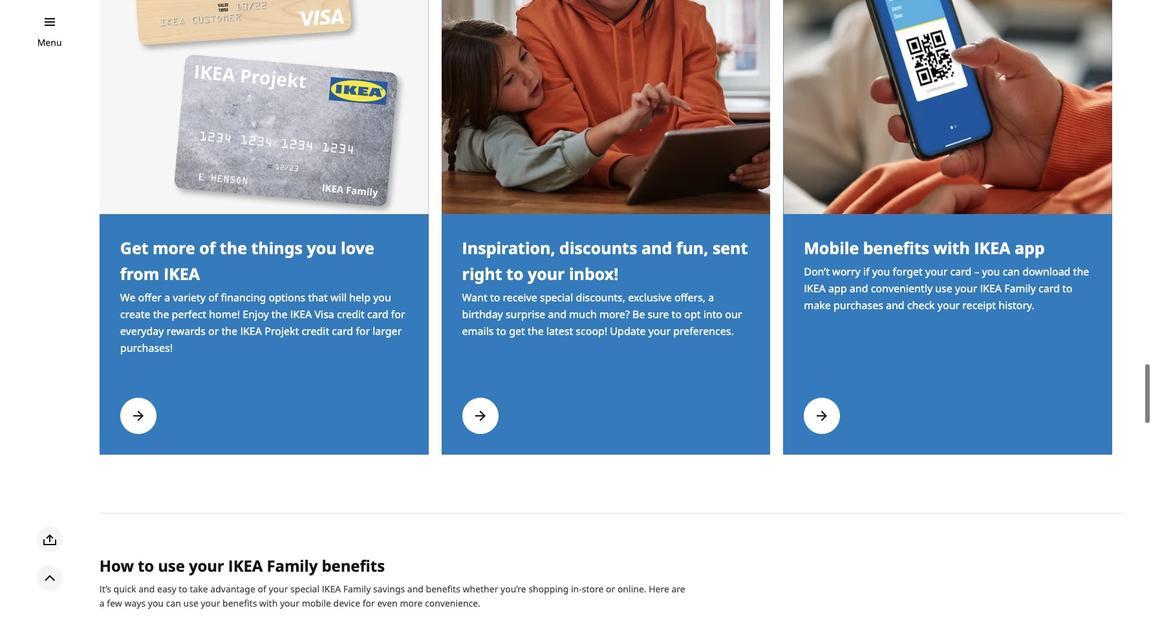 Task type: describe. For each thing, give the bounding box(es) containing it.
use inside it's quick and easy to take advantage of your special ikea family savings and benefits whether you're shopping in-store or online. here are a few ways you can use your benefits with your mobile device for even more convenience.
[[183, 597, 198, 609]]

offer
[[138, 290, 162, 304]]

your right the check
[[938, 297, 960, 312]]

to inside it's quick and easy to take advantage of your special ikea family savings and benefits whether you're shopping in-store or online. here are a few ways you can use your benefits with your mobile device for even more convenience.
[[179, 582, 187, 595]]

conveniently
[[871, 280, 933, 295]]

menu
[[37, 36, 62, 49]]

1 vertical spatial app
[[828, 280, 847, 295]]

be
[[633, 306, 645, 321]]

for inside it's quick and easy to take advantage of your special ikea family savings and benefits whether you're shopping in-store or online. here are a few ways you can use your benefits with your mobile device for even more convenience.
[[363, 597, 375, 609]]

1 vertical spatial of
[[208, 290, 218, 304]]

emails
[[462, 323, 494, 337]]

and up purchases
[[850, 280, 868, 295]]

with inside it's quick and easy to take advantage of your special ikea family savings and benefits whether you're shopping in-store or online. here are a few ways you can use your benefits with your mobile device for even more convenience.
[[259, 597, 278, 609]]

ikea down options
[[290, 306, 312, 321]]

much
[[569, 306, 597, 321]]

everyday
[[120, 323, 164, 337]]

latest
[[546, 323, 573, 337]]

the up projekt
[[272, 306, 288, 321]]

how to use your ikea family benefits
[[99, 554, 385, 575]]

few
[[107, 597, 122, 609]]

forget
[[893, 264, 923, 278]]

mobile
[[804, 236, 859, 258]]

sent
[[713, 236, 748, 258]]

whether
[[463, 582, 498, 595]]

ikea down enjoy
[[240, 323, 262, 337]]

to inside mobile benefits with ikea app don't worry if you forget your card – you can download the ikea app and conveniently use your ikea family card to make purchases and check your receipt history.
[[1063, 280, 1073, 295]]

larger
[[373, 323, 402, 337]]

your up receive
[[528, 262, 565, 284]]

right
[[462, 262, 502, 284]]

the left the things on the top left of page
[[220, 236, 247, 258]]

variety
[[173, 290, 206, 304]]

easy
[[157, 582, 176, 595]]

your down how to use your ikea family benefits
[[269, 582, 288, 595]]

if
[[863, 264, 870, 278]]

inspiration,
[[462, 236, 555, 258]]

special inside the inspiration, discounts and fun, sent right to your inbox! want to receive special discounts, exclusive offers, a birthday surprise and much more? be sure to opt into our emails to get the latest scoop! update your preferences.
[[540, 290, 573, 304]]

receive
[[503, 290, 537, 304]]

ikea up variety
[[164, 262, 200, 284]]

and up ways
[[139, 582, 155, 595]]

receipt
[[963, 297, 996, 312]]

1 vertical spatial family
[[267, 554, 318, 575]]

the inside the inspiration, discounts and fun, sent right to your inbox! want to receive special discounts, exclusive offers, a birthday surprise and much more? be sure to opt into our emails to get the latest scoop! update your preferences.
[[528, 323, 544, 337]]

1 vertical spatial for
[[356, 323, 370, 337]]

ikea up receipt
[[980, 280, 1002, 295]]

opt
[[684, 306, 701, 321]]

card left –
[[950, 264, 972, 278]]

savings
[[373, 582, 405, 595]]

to left opt
[[672, 306, 682, 321]]

mobile
[[302, 597, 331, 609]]

the down home!
[[222, 323, 238, 337]]

make
[[804, 297, 831, 312]]

inspiration, discounts and fun, sent right to your inbox! want to receive special discounts, exclusive offers, a birthday surprise and much more? be sure to opt into our emails to get the latest scoop! update your preferences.
[[462, 236, 748, 337]]

card down visa
[[332, 323, 353, 337]]

take
[[190, 582, 208, 595]]

0 vertical spatial app
[[1015, 236, 1045, 258]]

ikea up –
[[974, 236, 1011, 258]]

check
[[907, 297, 935, 312]]

–
[[974, 264, 979, 278]]

history.
[[999, 297, 1035, 312]]

you left love
[[307, 236, 337, 258]]

it's quick and easy to take advantage of your special ikea family savings and benefits whether you're shopping in-store or online. here are a few ways you can use your benefits with your mobile device for even more convenience.
[[99, 582, 685, 609]]

you right if
[[872, 264, 890, 278]]

into
[[703, 306, 723, 321]]

rewards
[[167, 323, 206, 337]]

sure
[[648, 306, 669, 321]]

inbox!
[[569, 262, 619, 284]]

worry
[[832, 264, 861, 278]]

in-
[[571, 582, 582, 595]]

things
[[251, 236, 303, 258]]

advantage
[[210, 582, 255, 595]]

the down 'offer'
[[153, 306, 169, 321]]

online.
[[618, 582, 646, 595]]

quick
[[114, 582, 136, 595]]

to up receive
[[506, 262, 524, 284]]

want
[[462, 290, 487, 304]]

and down conveniently
[[886, 297, 905, 312]]

a inside the inspiration, discounts and fun, sent right to your inbox! want to receive special discounts, exclusive offers, a birthday surprise and much more? be sure to opt into our emails to get the latest scoop! update your preferences.
[[708, 290, 714, 304]]

from
[[120, 262, 159, 284]]

ikea down don't
[[804, 280, 826, 295]]

you're
[[501, 582, 526, 595]]

0 horizontal spatial credit
[[302, 323, 329, 337]]

and left fun, on the right
[[642, 236, 672, 258]]

or inside get more of the things you love from ikea we offer a variety of financing options that will help you create the perfect home! enjoy the ikea visa credit card for everyday rewards or the ikea projekt credit card for larger purchases!
[[208, 323, 219, 337]]

or inside it's quick and easy to take advantage of your special ikea family savings and benefits whether you're shopping in-store or online. here are a few ways you can use your benefits with your mobile device for even more convenience.
[[606, 582, 615, 595]]

discounts
[[559, 236, 637, 258]]

0 vertical spatial of
[[199, 236, 216, 258]]

and right savings
[[407, 582, 424, 595]]

1 vertical spatial use
[[158, 554, 185, 575]]

your up take
[[189, 554, 224, 575]]

are
[[672, 582, 685, 595]]

menu button
[[37, 36, 62, 50]]

a inside it's quick and easy to take advantage of your special ikea family savings and benefits whether you're shopping in-store or online. here are a few ways you can use your benefits with your mobile device for even more convenience.
[[99, 597, 105, 609]]

even
[[377, 597, 398, 609]]

device
[[333, 597, 360, 609]]



Task type: vqa. For each thing, say whether or not it's contained in the screenshot.
Family to the right
yes



Task type: locate. For each thing, give the bounding box(es) containing it.
1 vertical spatial can
[[166, 597, 181, 609]]

options
[[269, 290, 305, 304]]

we
[[120, 290, 135, 304]]

with inside mobile benefits with ikea app don't worry if you forget your card – you can download the ikea app and conveniently use your ikea family card to make purchases and check your receipt history.
[[934, 236, 970, 258]]

card
[[950, 264, 972, 278], [1039, 280, 1060, 295], [367, 306, 388, 321], [332, 323, 353, 337]]

1 horizontal spatial app
[[1015, 236, 1045, 258]]

more?
[[599, 306, 630, 321]]

0 horizontal spatial with
[[259, 597, 278, 609]]

offers,
[[674, 290, 706, 304]]

family up device
[[343, 582, 371, 595]]

can
[[1003, 264, 1020, 278], [166, 597, 181, 609]]

shopping
[[529, 582, 569, 595]]

can inside it's quick and easy to take advantage of your special ikea family savings and benefits whether you're shopping in-store or online. here are a few ways you can use your benefits with your mobile device for even more convenience.
[[166, 597, 181, 609]]

your
[[528, 262, 565, 284], [925, 264, 948, 278], [955, 280, 977, 295], [938, 297, 960, 312], [648, 323, 671, 337], [189, 554, 224, 575], [269, 582, 288, 595], [201, 597, 220, 609], [280, 597, 299, 609]]

get
[[120, 236, 148, 258]]

a right 'offer'
[[164, 290, 170, 304]]

can inside mobile benefits with ikea app don't worry if you forget your card – you can download the ikea app and conveniently use your ikea family card to make purchases and check your receipt history.
[[1003, 264, 1020, 278]]

the
[[220, 236, 247, 258], [1073, 264, 1089, 278], [153, 306, 169, 321], [272, 306, 288, 321], [222, 323, 238, 337], [528, 323, 544, 337]]

to down download
[[1063, 280, 1073, 295]]

to
[[506, 262, 524, 284], [1063, 280, 1073, 295], [490, 290, 500, 304], [672, 306, 682, 321], [496, 323, 506, 337], [138, 554, 154, 575], [179, 582, 187, 595]]

get
[[509, 323, 525, 337]]

surprise
[[506, 306, 545, 321]]

special up much
[[540, 290, 573, 304]]

special up mobile
[[290, 582, 320, 595]]

family inside it's quick and easy to take advantage of your special ikea family savings and benefits whether you're shopping in-store or online. here are a few ways you can use your benefits with your mobile device for even more convenience.
[[343, 582, 371, 595]]

2 vertical spatial for
[[363, 597, 375, 609]]

0 horizontal spatial special
[[290, 582, 320, 595]]

more inside get more of the things you love from ikea we offer a variety of financing options that will help you create the perfect home! enjoy the ikea visa credit card for everyday rewards or the ikea projekt credit card for larger purchases!
[[153, 236, 195, 258]]

of up variety
[[199, 236, 216, 258]]

more right get
[[153, 236, 195, 258]]

here
[[649, 582, 669, 595]]

0 vertical spatial special
[[540, 290, 573, 304]]

with up receipt
[[934, 236, 970, 258]]

0 horizontal spatial more
[[153, 236, 195, 258]]

2 vertical spatial of
[[258, 582, 266, 595]]

discounts,
[[576, 290, 625, 304]]

to right want
[[490, 290, 500, 304]]

more right even
[[400, 597, 423, 609]]

with
[[934, 236, 970, 258], [259, 597, 278, 609]]

family
[[1005, 280, 1036, 295], [267, 554, 318, 575], [343, 582, 371, 595]]

0 vertical spatial more
[[153, 236, 195, 258]]

your right forget on the right of the page
[[925, 264, 948, 278]]

ikea up advantage
[[228, 554, 263, 575]]

financing
[[221, 290, 266, 304]]

to left take
[[179, 582, 187, 595]]

0 vertical spatial use
[[935, 280, 953, 295]]

0 horizontal spatial family
[[267, 554, 318, 575]]

the right the get
[[528, 323, 544, 337]]

you inside it's quick and easy to take advantage of your special ikea family savings and benefits whether you're shopping in-store or online. here are a few ways you can use your benefits with your mobile device for even more convenience.
[[148, 597, 164, 609]]

1 vertical spatial or
[[606, 582, 615, 595]]

enjoy
[[243, 306, 269, 321]]

special
[[540, 290, 573, 304], [290, 582, 320, 595]]

benefits down advantage
[[223, 597, 257, 609]]

help
[[349, 290, 371, 304]]

the right download
[[1073, 264, 1089, 278]]

benefits up device
[[322, 554, 385, 575]]

app up download
[[1015, 236, 1045, 258]]

1 horizontal spatial credit
[[337, 306, 365, 321]]

the inside mobile benefits with ikea app don't worry if you forget your card – you can download the ikea app and conveniently use your ikea family card to make purchases and check your receipt history.
[[1073, 264, 1089, 278]]

you right help
[[373, 290, 391, 304]]

a inside get more of the things you love from ikea we offer a variety of financing options that will help you create the perfect home! enjoy the ikea visa credit card for everyday rewards or the ikea projekt credit card for larger purchases!
[[164, 290, 170, 304]]

for up larger
[[391, 306, 405, 321]]

fun,
[[676, 236, 708, 258]]

family up history.
[[1005, 280, 1036, 295]]

credit down visa
[[302, 323, 329, 337]]

family inside mobile benefits with ikea app don't worry if you forget your card – you can download the ikea app and conveniently use your ikea family card to make purchases and check your receipt history.
[[1005, 280, 1036, 295]]

2 vertical spatial family
[[343, 582, 371, 595]]

with down how to use your ikea family benefits
[[259, 597, 278, 609]]

0 vertical spatial with
[[934, 236, 970, 258]]

and
[[642, 236, 672, 258], [850, 280, 868, 295], [886, 297, 905, 312], [548, 306, 567, 321], [139, 582, 155, 595], [407, 582, 424, 595]]

can up history.
[[1003, 264, 1020, 278]]

of
[[199, 236, 216, 258], [208, 290, 218, 304], [258, 582, 266, 595]]

and up latest
[[548, 306, 567, 321]]

it's
[[99, 582, 111, 595]]

0 horizontal spatial a
[[99, 597, 105, 609]]

family up mobile
[[267, 554, 318, 575]]

1 horizontal spatial a
[[164, 290, 170, 304]]

download
[[1023, 264, 1071, 278]]

card up larger
[[367, 306, 388, 321]]

how
[[99, 554, 134, 575]]

ikea inside it's quick and easy to take advantage of your special ikea family savings and benefits whether you're shopping in-store or online. here are a few ways you can use your benefits with your mobile device for even more convenience.
[[322, 582, 341, 595]]

create
[[120, 306, 150, 321]]

or down home!
[[208, 323, 219, 337]]

don't
[[804, 264, 830, 278]]

purchases
[[834, 297, 883, 312]]

1 horizontal spatial special
[[540, 290, 573, 304]]

or right the store
[[606, 582, 615, 595]]

2 horizontal spatial family
[[1005, 280, 1036, 295]]

more inside it's quick and easy to take advantage of your special ikea family savings and benefits whether you're shopping in-store or online. here are a few ways you can use your benefits with your mobile device for even more convenience.
[[400, 597, 423, 609]]

ikea up mobile
[[322, 582, 341, 595]]

you down easy
[[148, 597, 164, 609]]

can down easy
[[166, 597, 181, 609]]

of up home!
[[208, 290, 218, 304]]

will
[[330, 290, 347, 304]]

scoop!
[[576, 323, 607, 337]]

get more of the things you love from ikea we offer a variety of financing options that will help you create the perfect home! enjoy the ikea visa credit card for everyday rewards or the ikea projekt credit card for larger purchases!
[[120, 236, 405, 354]]

1 horizontal spatial or
[[606, 582, 615, 595]]

more
[[153, 236, 195, 258], [400, 597, 423, 609]]

visa
[[315, 306, 334, 321]]

perfect
[[172, 306, 206, 321]]

a
[[164, 290, 170, 304], [708, 290, 714, 304], [99, 597, 105, 609]]

0 horizontal spatial or
[[208, 323, 219, 337]]

credit
[[337, 306, 365, 321], [302, 323, 329, 337]]

a close-up of a hand holding a mobile phone with a qr code. image
[[783, 0, 1112, 213]]

your down take
[[201, 597, 220, 609]]

0 vertical spatial family
[[1005, 280, 1036, 295]]

card down download
[[1039, 280, 1060, 295]]

you
[[307, 236, 337, 258], [872, 264, 890, 278], [982, 264, 1000, 278], [373, 290, 391, 304], [148, 597, 164, 609]]

1 horizontal spatial can
[[1003, 264, 1020, 278]]

2 horizontal spatial a
[[708, 290, 714, 304]]

app
[[1015, 236, 1045, 258], [828, 280, 847, 295]]

benefits up convenience.
[[426, 582, 460, 595]]

0 vertical spatial for
[[391, 306, 405, 321]]

benefits
[[863, 236, 929, 258], [322, 554, 385, 575], [426, 582, 460, 595], [223, 597, 257, 609]]

0 vertical spatial or
[[208, 323, 219, 337]]

that
[[308, 290, 328, 304]]

1 vertical spatial with
[[259, 597, 278, 609]]

love
[[341, 236, 374, 258]]

purchases!
[[120, 340, 173, 354]]

ways
[[124, 597, 146, 609]]

benefits inside mobile benefits with ikea app don't worry if you forget your card – you can download the ikea app and conveniently use your ikea family card to make purchases and check your receipt history.
[[863, 236, 929, 258]]

for left larger
[[356, 323, 370, 337]]

to left the get
[[496, 323, 506, 337]]

you right –
[[982, 264, 1000, 278]]

0 vertical spatial can
[[1003, 264, 1020, 278]]

1 horizontal spatial family
[[343, 582, 371, 595]]

your down –
[[955, 280, 977, 295]]

convenience.
[[425, 597, 481, 609]]

app down "worry"
[[828, 280, 847, 295]]

home!
[[209, 306, 240, 321]]

0 horizontal spatial can
[[166, 597, 181, 609]]

1 horizontal spatial more
[[400, 597, 423, 609]]

projekt
[[265, 323, 299, 337]]

2 vertical spatial use
[[183, 597, 198, 609]]

our
[[725, 306, 742, 321]]

0 vertical spatial credit
[[337, 306, 365, 321]]

1 vertical spatial special
[[290, 582, 320, 595]]

update
[[610, 323, 646, 337]]

a left few
[[99, 597, 105, 609]]

credit down help
[[337, 306, 365, 321]]

to right how
[[138, 554, 154, 575]]

your down sure
[[648, 323, 671, 337]]

use
[[935, 280, 953, 295], [158, 554, 185, 575], [183, 597, 198, 609]]

birthday
[[462, 306, 503, 321]]

for left even
[[363, 597, 375, 609]]

your left mobile
[[280, 597, 299, 609]]

use inside mobile benefits with ikea app don't worry if you forget your card – you can download the ikea app and conveniently use your ikea family card to make purchases and check your receipt history.
[[935, 280, 953, 295]]

benefits up forget on the right of the page
[[863, 236, 929, 258]]

store
[[582, 582, 604, 595]]

1 horizontal spatial with
[[934, 236, 970, 258]]

of inside it's quick and easy to take advantage of your special ikea family savings and benefits whether you're shopping in-store or online. here are a few ways you can use your benefits with your mobile device for even more convenience.
[[258, 582, 266, 595]]

special inside it's quick and easy to take advantage of your special ikea family savings and benefits whether you're shopping in-store or online. here are a few ways you can use your benefits with your mobile device for even more convenience.
[[290, 582, 320, 595]]

mobile benefits with ikea app don't worry if you forget your card – you can download the ikea app and conveniently use your ikea family card to make purchases and check your receipt history.
[[804, 236, 1089, 312]]

a up into
[[708, 290, 714, 304]]

of right advantage
[[258, 582, 266, 595]]

1 vertical spatial credit
[[302, 323, 329, 337]]

preferences.
[[673, 323, 734, 337]]

exclusive
[[628, 290, 672, 304]]

1 vertical spatial more
[[400, 597, 423, 609]]

0 horizontal spatial app
[[828, 280, 847, 295]]



